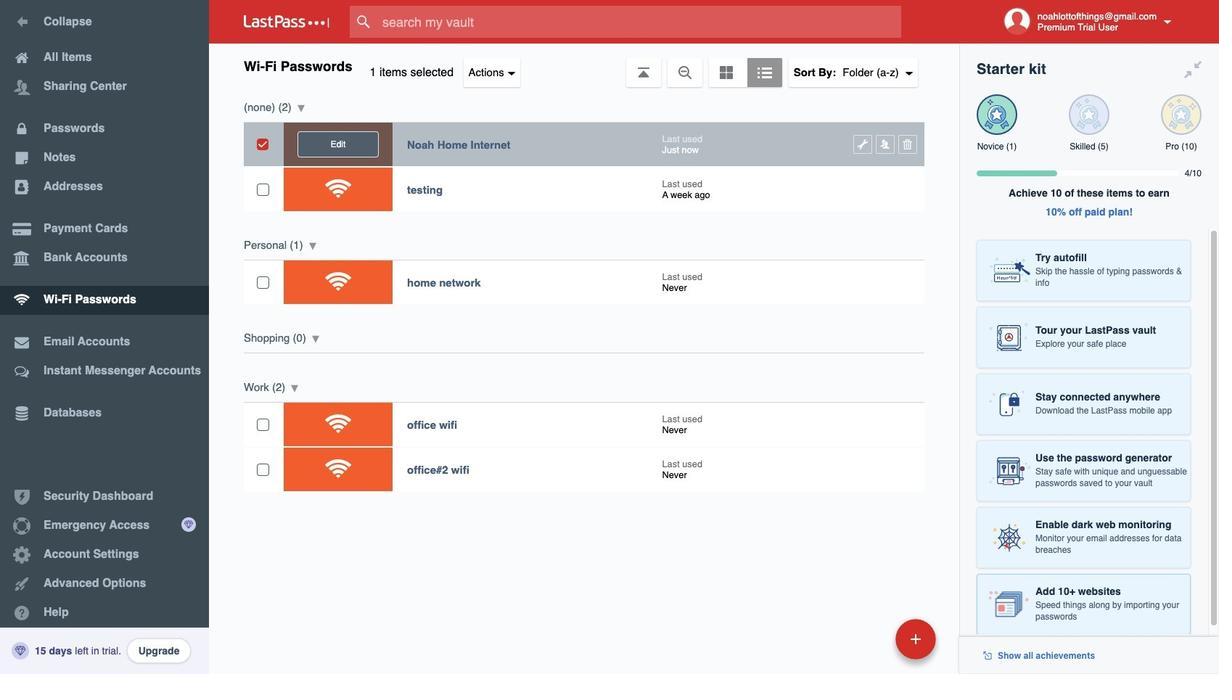 Task type: vqa. For each thing, say whether or not it's contained in the screenshot.
Caret Right image
no



Task type: locate. For each thing, give the bounding box(es) containing it.
Search search field
[[350, 6, 930, 38]]

main navigation navigation
[[0, 0, 209, 674]]



Task type: describe. For each thing, give the bounding box(es) containing it.
new item element
[[796, 618, 941, 660]]

search my vault text field
[[350, 6, 930, 38]]

new item navigation
[[796, 615, 945, 674]]

vault options navigation
[[209, 44, 960, 87]]

lastpass image
[[244, 15, 330, 28]]



